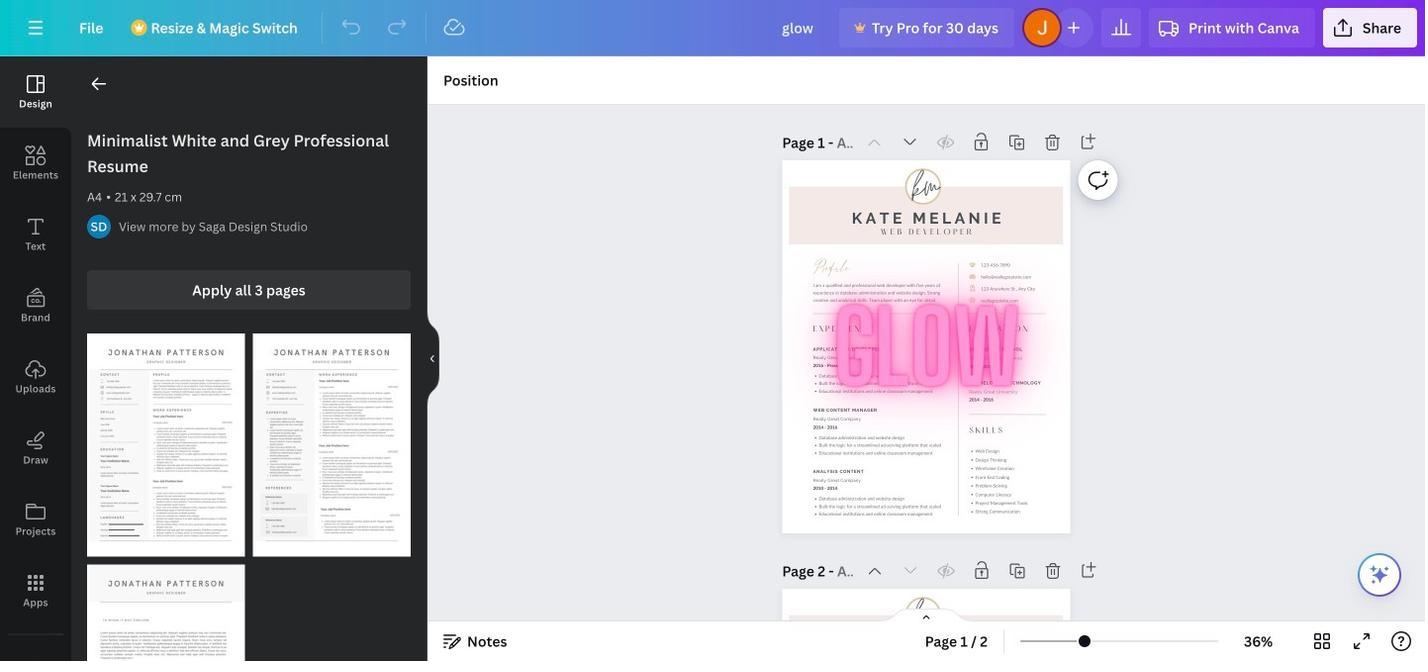 Task type: locate. For each thing, give the bounding box(es) containing it.
canva assistant image
[[1368, 563, 1392, 587]]

hide image
[[427, 311, 440, 406]]

main menu bar
[[0, 0, 1426, 56]]

minimalist white and grey professional resume element
[[87, 334, 245, 557], [253, 334, 411, 557], [87, 565, 245, 661]]

side panel tab list
[[0, 56, 71, 661]]

minimalist white and grey professional resume image
[[87, 334, 245, 557], [253, 334, 411, 557], [87, 565, 245, 661]]

saga design studio element
[[87, 215, 111, 239]]

show pages image
[[879, 608, 974, 624]]

saga design studio image
[[87, 215, 111, 239]]



Task type: vqa. For each thing, say whether or not it's contained in the screenshot.
"Animate" dropdown button
no



Task type: describe. For each thing, give the bounding box(es) containing it.
Design title text field
[[767, 8, 832, 48]]

Page title text field
[[837, 133, 853, 152]]

Page title text field
[[838, 561, 853, 581]]



